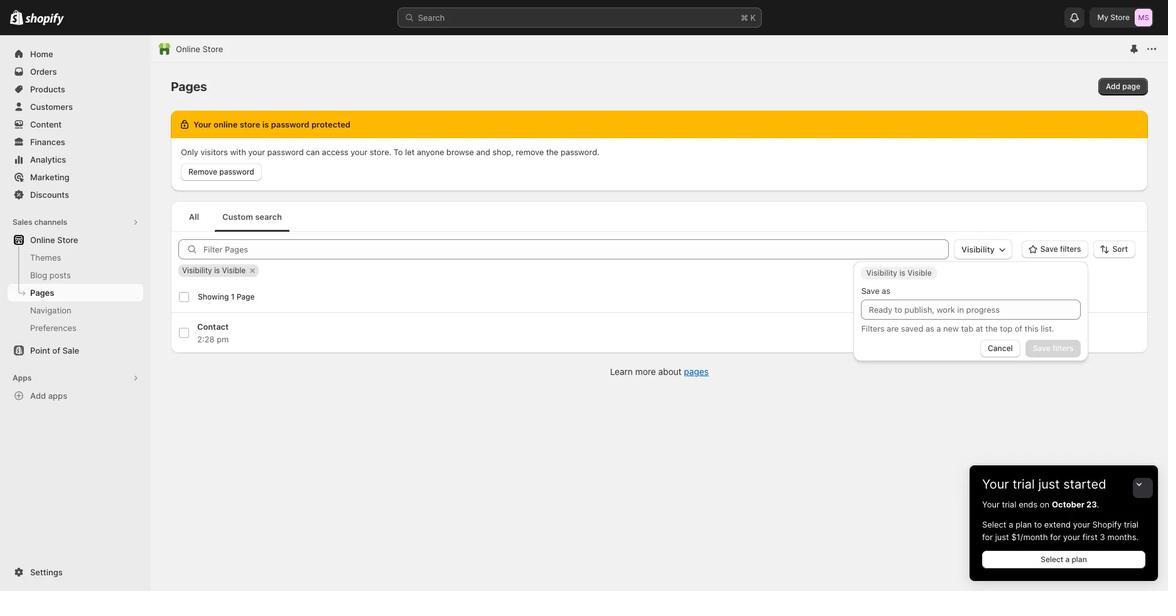 Task type: vqa. For each thing, say whether or not it's contained in the screenshot.
Add social link dropdown button at the bottom left
no



Task type: locate. For each thing, give the bounding box(es) containing it.
apps button
[[8, 370, 143, 387]]

select for select a plan to extend your shopify trial for just $1/month for your first 3 months.
[[983, 520, 1007, 530]]

just inside select a plan to extend your shopify trial for just $1/month for your first 3 months.
[[996, 532, 1010, 542]]

1 vertical spatial select
[[1041, 555, 1064, 564]]

months.
[[1108, 532, 1139, 542]]

online store down 'channels'
[[30, 235, 78, 245]]

online store link
[[176, 43, 223, 55], [8, 231, 143, 249]]

online store
[[176, 44, 223, 54], [30, 235, 78, 245]]

online up the themes
[[30, 235, 55, 245]]

select
[[983, 520, 1007, 530], [1041, 555, 1064, 564]]

plan
[[1016, 520, 1033, 530], [1072, 555, 1088, 564]]

0 vertical spatial select
[[983, 520, 1007, 530]]

just left $1/month
[[996, 532, 1010, 542]]

0 vertical spatial online store
[[176, 44, 223, 54]]

select inside select a plan to extend your shopify trial for just $1/month for your first 3 months.
[[983, 520, 1007, 530]]

0 vertical spatial online
[[176, 44, 200, 54]]

a
[[1009, 520, 1014, 530], [1066, 555, 1070, 564]]

your up first
[[1074, 520, 1091, 530]]

your inside dropdown button
[[983, 477, 1010, 492]]

1 horizontal spatial select
[[1041, 555, 1064, 564]]

2 horizontal spatial store
[[1111, 13, 1131, 22]]

online store right online store icon
[[176, 44, 223, 54]]

1 vertical spatial online
[[30, 235, 55, 245]]

1 horizontal spatial plan
[[1072, 555, 1088, 564]]

online right online store icon
[[176, 44, 200, 54]]

on
[[1041, 500, 1050, 510]]

home
[[30, 49, 53, 59]]

for
[[983, 532, 994, 542], [1051, 532, 1062, 542]]

pages link
[[8, 284, 143, 302]]

shopify
[[1093, 520, 1123, 530]]

select a plan to extend your shopify trial for just $1/month for your first 3 months.
[[983, 520, 1139, 542]]

add apps button
[[8, 387, 143, 405]]

1 horizontal spatial a
[[1066, 555, 1070, 564]]

0 horizontal spatial online store
[[30, 235, 78, 245]]

trial up ends at the bottom
[[1013, 477, 1036, 492]]

just up on
[[1039, 477, 1061, 492]]

1 vertical spatial online store link
[[8, 231, 143, 249]]

trial up months. on the bottom
[[1125, 520, 1139, 530]]

1 vertical spatial a
[[1066, 555, 1070, 564]]

0 vertical spatial plan
[[1016, 520, 1033, 530]]

finances
[[30, 137, 65, 147]]

2 vertical spatial trial
[[1125, 520, 1139, 530]]

my store image
[[1136, 9, 1153, 26]]

0 horizontal spatial a
[[1009, 520, 1014, 530]]

1 vertical spatial your
[[1064, 532, 1081, 542]]

store up themes link
[[57, 235, 78, 245]]

trial left ends at the bottom
[[1003, 500, 1017, 510]]

online
[[176, 44, 200, 54], [30, 235, 55, 245]]

2 for from the left
[[1051, 532, 1062, 542]]

plan up $1/month
[[1016, 520, 1033, 530]]

0 horizontal spatial for
[[983, 532, 994, 542]]

sales
[[13, 217, 32, 227]]

1 vertical spatial store
[[203, 44, 223, 54]]

my
[[1098, 13, 1109, 22]]

1 your from the top
[[983, 477, 1010, 492]]

1 vertical spatial trial
[[1003, 500, 1017, 510]]

point
[[30, 346, 50, 356]]

your left ends at the bottom
[[983, 500, 1000, 510]]

online store link right online store icon
[[176, 43, 223, 55]]

a down select a plan to extend your shopify trial for just $1/month for your first 3 months.
[[1066, 555, 1070, 564]]

shopify image
[[10, 10, 23, 25]]

0 horizontal spatial store
[[57, 235, 78, 245]]

store right online store icon
[[203, 44, 223, 54]]

your left first
[[1064, 532, 1081, 542]]

a inside "select a plan" link
[[1066, 555, 1070, 564]]

ends
[[1019, 500, 1038, 510]]

a up $1/month
[[1009, 520, 1014, 530]]

your trial just started
[[983, 477, 1107, 492]]

plan down first
[[1072, 555, 1088, 564]]

your for your trial ends on october 23 .
[[983, 500, 1000, 510]]

select left the to
[[983, 520, 1007, 530]]

plan inside select a plan to extend your shopify trial for just $1/month for your first 3 months.
[[1016, 520, 1033, 530]]

analytics link
[[8, 151, 143, 168]]

1 horizontal spatial for
[[1051, 532, 1062, 542]]

your
[[1074, 520, 1091, 530], [1064, 532, 1081, 542]]

a inside select a plan to extend your shopify trial for just $1/month for your first 3 months.
[[1009, 520, 1014, 530]]

1 vertical spatial plan
[[1072, 555, 1088, 564]]

just
[[1039, 477, 1061, 492], [996, 532, 1010, 542]]

1 vertical spatial just
[[996, 532, 1010, 542]]

preferences link
[[8, 319, 143, 337]]

0 vertical spatial your
[[983, 477, 1010, 492]]

1 vertical spatial your
[[983, 500, 1000, 510]]

marketing
[[30, 172, 69, 182]]

trial inside dropdown button
[[1013, 477, 1036, 492]]

0 vertical spatial a
[[1009, 520, 1014, 530]]

for down extend
[[1051, 532, 1062, 542]]

plan for select a plan to extend your shopify trial for just $1/month for your first 3 months.
[[1016, 520, 1033, 530]]

store
[[1111, 13, 1131, 22], [203, 44, 223, 54], [57, 235, 78, 245]]

$1/month
[[1012, 532, 1049, 542]]

first
[[1083, 532, 1098, 542]]

select down select a plan to extend your shopify trial for just $1/month for your first 3 months.
[[1041, 555, 1064, 564]]

2 your from the top
[[983, 500, 1000, 510]]

products link
[[8, 80, 143, 98]]

of
[[52, 346, 60, 356]]

add apps
[[30, 391, 67, 401]]

for left $1/month
[[983, 532, 994, 542]]

0 vertical spatial just
[[1039, 477, 1061, 492]]

point of sale
[[30, 346, 79, 356]]

0 horizontal spatial just
[[996, 532, 1010, 542]]

1 horizontal spatial online store link
[[176, 43, 223, 55]]

⌘
[[741, 13, 749, 23]]

trial
[[1013, 477, 1036, 492], [1003, 500, 1017, 510], [1125, 520, 1139, 530]]

channels
[[34, 217, 67, 227]]

1 horizontal spatial online store
[[176, 44, 223, 54]]

0 horizontal spatial plan
[[1016, 520, 1033, 530]]

your trial just started element
[[970, 498, 1159, 581]]

navigation
[[30, 305, 71, 315]]

online store link down 'channels'
[[8, 231, 143, 249]]

1 horizontal spatial just
[[1039, 477, 1061, 492]]

0 horizontal spatial select
[[983, 520, 1007, 530]]

your
[[983, 477, 1010, 492], [983, 500, 1000, 510]]

discounts
[[30, 190, 69, 200]]

point of sale link
[[8, 342, 143, 359]]

0 horizontal spatial online store link
[[8, 231, 143, 249]]

0 vertical spatial trial
[[1013, 477, 1036, 492]]

store right my
[[1111, 13, 1131, 22]]

your up your trial ends on october 23 .
[[983, 477, 1010, 492]]



Task type: describe. For each thing, give the bounding box(es) containing it.
themes link
[[8, 249, 143, 266]]

1 vertical spatial online store
[[30, 235, 78, 245]]

.
[[1098, 500, 1100, 510]]

themes
[[30, 253, 61, 263]]

finances link
[[8, 133, 143, 151]]

navigation link
[[8, 302, 143, 319]]

add
[[30, 391, 46, 401]]

pages
[[30, 288, 54, 298]]

orders link
[[8, 63, 143, 80]]

1 for from the left
[[983, 532, 994, 542]]

2 vertical spatial store
[[57, 235, 78, 245]]

home link
[[8, 45, 143, 63]]

a for select a plan
[[1066, 555, 1070, 564]]

online store image
[[158, 43, 171, 55]]

0 horizontal spatial online
[[30, 235, 55, 245]]

customers link
[[8, 98, 143, 116]]

apps
[[13, 373, 32, 383]]

just inside your trial just started dropdown button
[[1039, 477, 1061, 492]]

search
[[418, 13, 445, 23]]

trial for just
[[1013, 477, 1036, 492]]

to
[[1035, 520, 1043, 530]]

content
[[30, 119, 62, 129]]

your trial ends on october 23 .
[[983, 500, 1100, 510]]

⌘ k
[[741, 13, 756, 23]]

select a plan link
[[983, 551, 1146, 569]]

point of sale button
[[0, 342, 151, 359]]

1 horizontal spatial store
[[203, 44, 223, 54]]

content link
[[8, 116, 143, 133]]

discounts link
[[8, 186, 143, 204]]

0 vertical spatial online store link
[[176, 43, 223, 55]]

your trial just started button
[[970, 466, 1159, 492]]

trial for ends
[[1003, 500, 1017, 510]]

settings link
[[8, 564, 143, 581]]

plan for select a plan
[[1072, 555, 1088, 564]]

select for select a plan
[[1041, 555, 1064, 564]]

k
[[751, 13, 756, 23]]

customers
[[30, 102, 73, 112]]

1 horizontal spatial online
[[176, 44, 200, 54]]

your for your trial just started
[[983, 477, 1010, 492]]

sale
[[62, 346, 79, 356]]

october
[[1053, 500, 1085, 510]]

started
[[1064, 477, 1107, 492]]

a for select a plan to extend your shopify trial for just $1/month for your first 3 months.
[[1009, 520, 1014, 530]]

sales channels
[[13, 217, 67, 227]]

posts
[[50, 270, 71, 280]]

0 vertical spatial store
[[1111, 13, 1131, 22]]

marketing link
[[8, 168, 143, 186]]

orders
[[30, 67, 57, 77]]

3
[[1101, 532, 1106, 542]]

23
[[1087, 500, 1098, 510]]

sales channels button
[[8, 214, 143, 231]]

my store
[[1098, 13, 1131, 22]]

blog
[[30, 270, 47, 280]]

extend
[[1045, 520, 1072, 530]]

select a plan
[[1041, 555, 1088, 564]]

blog posts link
[[8, 266, 143, 284]]

shopify image
[[25, 13, 64, 26]]

products
[[30, 84, 65, 94]]

0 vertical spatial your
[[1074, 520, 1091, 530]]

blog posts
[[30, 270, 71, 280]]

apps
[[48, 391, 67, 401]]

settings
[[30, 568, 63, 578]]

analytics
[[30, 155, 66, 165]]

trial inside select a plan to extend your shopify trial for just $1/month for your first 3 months.
[[1125, 520, 1139, 530]]

preferences
[[30, 323, 77, 333]]



